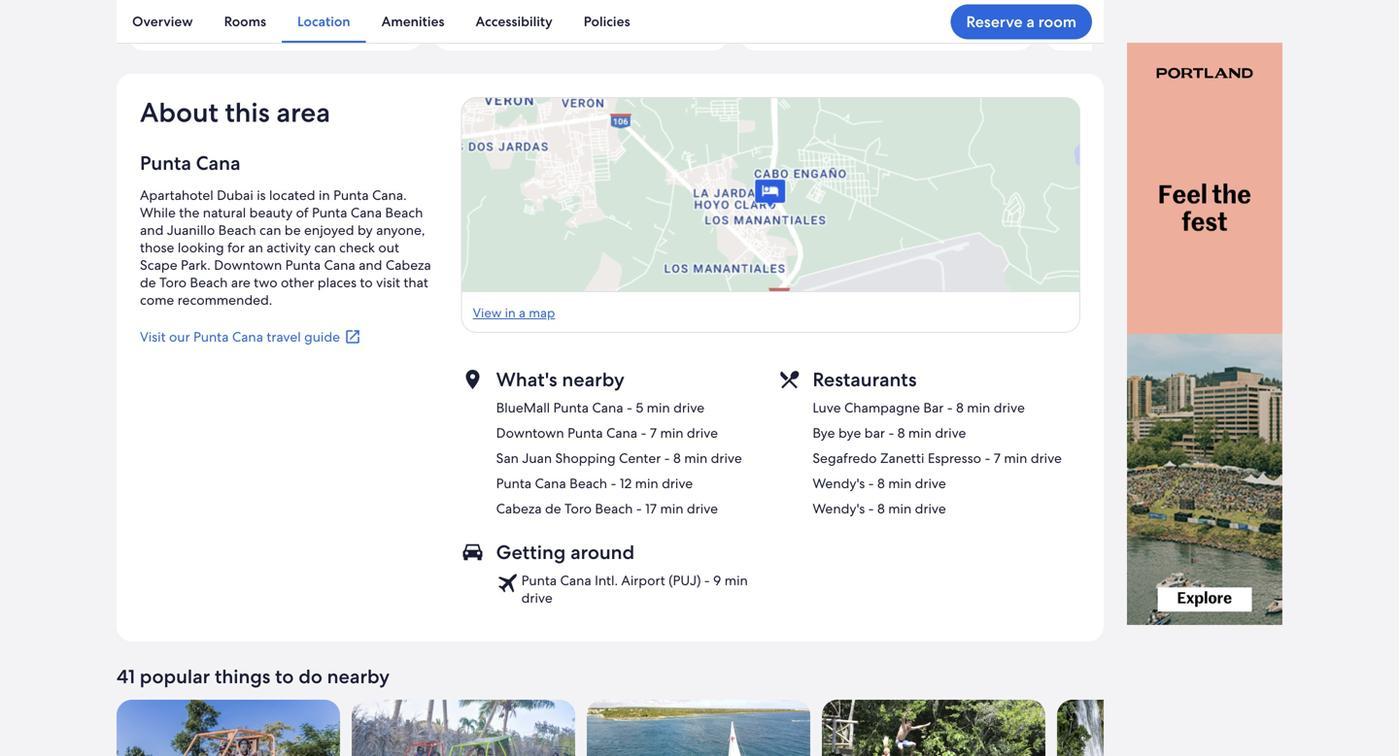Task type: vqa. For each thing, say whether or not it's contained in the screenshot.
17
yes



Task type: describe. For each thing, give the bounding box(es) containing it.
reserve
[[966, 12, 1023, 32]]

getting
[[496, 540, 566, 566]]

taxes for 270 reviews
[[348, 6, 375, 21]]

cana down the "5"
[[606, 425, 638, 442]]

activity
[[267, 239, 311, 257]]

two
[[254, 274, 278, 292]]

& for 270 reviews
[[378, 6, 386, 21]]

all-inclusive saona island tour by speedboat & catamaran image
[[587, 701, 810, 757]]

airport
[[621, 572, 665, 590]]

apartahotel
[[140, 187, 213, 204]]

champagne
[[844, 399, 920, 417]]

beach down shopping
[[570, 475, 607, 493]]

cana left travel
[[232, 329, 263, 346]]

an
[[248, 239, 263, 257]]

1,006 reviews
[[481, 6, 553, 21]]

out
[[378, 239, 399, 257]]

room
[[1039, 12, 1077, 32]]

enjoyed
[[304, 222, 354, 239]]

0 vertical spatial and
[[140, 222, 164, 239]]

beach down "12"
[[595, 501, 633, 518]]

41
[[117, 665, 135, 690]]

punta inside 'punta cana intl. airport (puj) - 9 min drive'
[[521, 572, 557, 590]]

looking
[[178, 239, 224, 257]]

reserve a room
[[966, 12, 1077, 32]]

park.
[[181, 257, 211, 274]]

anyone,
[[376, 222, 425, 239]]

juan
[[522, 450, 552, 468]]

cana up check
[[351, 204, 382, 222]]

270
[[175, 6, 195, 21]]

by
[[358, 222, 373, 239]]

check
[[339, 239, 375, 257]]

fees for 270 reviews
[[389, 6, 411, 21]]

reserve a room button
[[951, 4, 1092, 39]]

cana inside 'punta cana intl. airport (puj) - 9 min drive'
[[560, 572, 591, 590]]

juanillo
[[167, 222, 215, 239]]

natural
[[203, 204, 246, 222]]

8 inside what's nearby bluemall punta cana - 5 min drive downtown punta cana - 7 min drive san juan shopping center - 8 min drive punta cana beach - 12 min drive cabeza de toro beach - 17 min drive
[[673, 450, 681, 468]]

includes taxes & fees for 1,006 reviews
[[607, 6, 716, 21]]

5
[[636, 399, 644, 417]]

our
[[169, 329, 190, 346]]

9
[[713, 572, 721, 590]]

rooms
[[224, 13, 266, 30]]

includes for 270 reviews
[[301, 6, 345, 21]]

1 wendy's from the top
[[813, 475, 865, 493]]

travel
[[267, 329, 301, 346]]

do
[[299, 665, 323, 690]]

amenities
[[382, 13, 445, 30]]

be
[[285, 222, 301, 239]]

shopping
[[555, 450, 616, 468]]

samana whales tour with bacardi island and limon waterfall image
[[1057, 701, 1281, 757]]

policies link
[[568, 0, 646, 43]]

visit our punta cana travel guide link
[[140, 329, 438, 346]]

accessibility
[[476, 13, 553, 30]]

to inside "apartahotel dubai is located in punta cana. while the natural beauty of punta cana beach and juanillo beach can be enjoyed by anyone, those looking for an activity can check out scape park.  downtown punta cana and cabeza de toro beach are two other places to visit that come recommended."
[[360, 274, 373, 292]]

punta up 'apartahotel'
[[140, 151, 191, 176]]

overview link
[[117, 0, 209, 43]]

a
[[1027, 12, 1035, 32]]

1 horizontal spatial can
[[314, 239, 336, 257]]

41 popular things to do nearby
[[117, 665, 390, 690]]

punta cana
[[140, 151, 241, 176]]

location
[[297, 13, 350, 30]]

cana down enjoyed
[[324, 257, 355, 274]]

bluemall
[[496, 399, 550, 417]]

bye
[[813, 425, 835, 442]]

caribbean dune buggies with macao beach and cave image
[[352, 701, 575, 757]]

area
[[276, 95, 330, 130]]

san
[[496, 450, 519, 468]]

7 inside restaurants luve champagne bar - 8 min drive bye bye bar - 8 min drive segafredo zanetti espresso - 7 min drive wendy's - 8 min drive wendy's - 8 min drive
[[994, 450, 1001, 468]]

scape
[[140, 257, 177, 274]]

are
[[231, 274, 250, 292]]

places
[[318, 274, 357, 292]]

2 out of 10 element
[[434, 0, 728, 51]]

beauty
[[249, 204, 293, 222]]

3 out of 10 element
[[740, 0, 1034, 51]]

is
[[257, 187, 266, 204]]

about this area
[[140, 95, 330, 130]]

taxes for 1,006 reviews
[[653, 6, 681, 21]]

cana.
[[372, 187, 407, 204]]

guide
[[304, 329, 340, 346]]

cana down juan at bottom
[[535, 475, 566, 493]]

things
[[215, 665, 270, 690]]

beach left are
[[190, 274, 228, 292]]

while
[[140, 204, 176, 222]]

cana left the "5"
[[592, 399, 623, 417]]

popular
[[140, 665, 210, 690]]

punta right the of
[[312, 204, 347, 222]]



Task type: locate. For each thing, give the bounding box(es) containing it.
of
[[296, 204, 309, 222]]

espresso
[[928, 450, 981, 468]]

1 horizontal spatial taxes
[[653, 6, 681, 21]]

1 vertical spatial nearby
[[327, 665, 390, 690]]

location link
[[282, 0, 366, 43]]

dubai
[[217, 187, 253, 204]]

beach
[[385, 204, 423, 222], [218, 222, 256, 239], [190, 274, 228, 292], [570, 475, 607, 493], [595, 501, 633, 518]]

1 horizontal spatial fees
[[695, 6, 716, 21]]

270 reviews
[[175, 6, 238, 21]]

includes inside "1 out of 10" element
[[301, 6, 345, 21]]

getting around
[[496, 540, 635, 566]]

1 horizontal spatial 7
[[994, 450, 1001, 468]]

de up getting around
[[545, 501, 561, 518]]

fees for 1,006 reviews
[[695, 6, 716, 21]]

cabeza inside what's nearby bluemall punta cana - 5 min drive downtown punta cana - 7 min drive san juan shopping center - 8 min drive punta cana beach - 12 min drive cabeza de toro beach - 17 min drive
[[496, 501, 542, 518]]

0 horizontal spatial includes
[[301, 6, 345, 21]]

restaurants luve champagne bar - 8 min drive bye bye bar - 8 min drive segafredo zanetti espresso - 7 min drive wendy's - 8 min drive wendy's - 8 min drive
[[813, 367, 1062, 518]]

17
[[645, 501, 657, 518]]

toro up getting around
[[565, 501, 592, 518]]

1 reviews from the left
[[198, 6, 238, 21]]

reviews for 270 reviews
[[198, 6, 238, 21]]

to left do
[[275, 665, 294, 690]]

that
[[404, 274, 428, 292]]

0 vertical spatial 7
[[650, 425, 657, 442]]

7
[[650, 425, 657, 442], [994, 450, 1001, 468]]

those
[[140, 239, 174, 257]]

de down those
[[140, 274, 156, 292]]

nearby right do
[[327, 665, 390, 690]]

0 vertical spatial to
[[360, 274, 373, 292]]

can left check
[[314, 239, 336, 257]]

includes for 1,006 reviews
[[607, 6, 651, 21]]

1,006
[[481, 6, 510, 21]]

1 vertical spatial and
[[359, 257, 382, 274]]

de inside "apartahotel dubai is located in punta cana. while the natural beauty of punta cana beach and juanillo beach can be enjoyed by anyone, those looking for an activity can check out scape park.  downtown punta cana and cabeza de toro beach are two other places to visit that come recommended."
[[140, 274, 156, 292]]

de
[[140, 274, 156, 292], [545, 501, 561, 518]]

1 horizontal spatial reviews
[[513, 6, 553, 21]]

reviews for 1,006 reviews
[[513, 6, 553, 21]]

0 horizontal spatial fees
[[389, 6, 411, 21]]

bye
[[839, 425, 861, 442]]

includes taxes & fees inside "1 out of 10" element
[[301, 6, 411, 21]]

0 horizontal spatial downtown
[[214, 257, 282, 274]]

2 reviews from the left
[[513, 6, 553, 21]]

0 vertical spatial nearby
[[562, 367, 625, 393]]

policies
[[584, 13, 630, 30]]

cabeza inside "apartahotel dubai is located in punta cana. while the natural beauty of punta cana beach and juanillo beach can be enjoyed by anyone, those looking for an activity can check out scape park.  downtown punta cana and cabeza de toro beach are two other places to visit that come recommended."
[[386, 257, 431, 274]]

1 vertical spatial 7
[[994, 450, 1001, 468]]

includes taxes & fees inside the 2 out of 10 element
[[607, 6, 716, 21]]

min
[[647, 399, 670, 417], [967, 399, 991, 417], [660, 425, 684, 442], [908, 425, 932, 442], [684, 450, 708, 468], [1004, 450, 1028, 468], [635, 475, 659, 493], [888, 475, 912, 493], [660, 501, 684, 518], [888, 501, 912, 518], [725, 572, 748, 590]]

0 horizontal spatial includes taxes & fees
[[301, 6, 411, 21]]

&
[[378, 6, 386, 21], [683, 6, 692, 21]]

taxes left amenities
[[348, 6, 375, 21]]

beach up out
[[385, 204, 423, 222]]

overview
[[132, 13, 193, 30]]

luve
[[813, 399, 841, 417]]

around
[[570, 540, 635, 566]]

buggy adventure & cave swim from punta cana image
[[117, 701, 340, 757]]

punta right in
[[333, 187, 369, 204]]

visit our punta cana travel guide
[[140, 329, 340, 346]]

come
[[140, 292, 174, 309]]

center
[[619, 450, 661, 468]]

1 vertical spatial to
[[275, 665, 294, 690]]

wendy's
[[813, 475, 865, 493], [813, 501, 865, 518]]

amenities link
[[366, 0, 460, 43]]

1 horizontal spatial includes
[[607, 6, 651, 21]]

taxes
[[348, 6, 375, 21], [653, 6, 681, 21]]

list
[[117, 0, 1104, 43], [496, 399, 742, 518], [813, 399, 1062, 518]]

includes taxes & fees for 270 reviews
[[301, 6, 411, 21]]

2 & from the left
[[683, 6, 692, 21]]

0 horizontal spatial de
[[140, 274, 156, 292]]

punta cana intl. airport (puj) - 9 min drive list item
[[496, 572, 764, 607]]

8
[[956, 399, 964, 417], [898, 425, 905, 442], [673, 450, 681, 468], [878, 475, 885, 493], [878, 501, 885, 518]]

1 horizontal spatial to
[[360, 274, 373, 292]]

& for 1,006 reviews
[[683, 6, 692, 21]]

taxes right policies link
[[653, 6, 681, 21]]

0 horizontal spatial cabeza
[[386, 257, 431, 274]]

intl.
[[595, 572, 618, 590]]

reviews right 270
[[198, 6, 238, 21]]

taxes inside "1 out of 10" element
[[348, 6, 375, 21]]

& inside "1 out of 10" element
[[378, 6, 386, 21]]

& right location
[[378, 6, 386, 21]]

punta down getting
[[521, 572, 557, 590]]

-
[[627, 399, 632, 417], [947, 399, 953, 417], [641, 425, 647, 442], [889, 425, 894, 442], [664, 450, 670, 468], [985, 450, 991, 468], [611, 475, 616, 493], [868, 475, 874, 493], [636, 501, 642, 518], [868, 501, 874, 518], [704, 572, 710, 590]]

for
[[227, 239, 245, 257]]

other
[[281, 274, 314, 292]]

accessibility link
[[460, 0, 568, 43]]

list for nearby
[[496, 399, 742, 518]]

toro inside what's nearby bluemall punta cana - 5 min drive downtown punta cana - 7 min drive san juan shopping center - 8 min drive punta cana beach - 12 min drive cabeza de toro beach - 17 min drive
[[565, 501, 592, 518]]

1 horizontal spatial nearby
[[562, 367, 625, 393]]

1 horizontal spatial cabeza
[[496, 501, 542, 518]]

cana down getting around
[[560, 572, 591, 590]]

punta right the bluemall
[[553, 399, 589, 417]]

punta down the san
[[496, 475, 532, 493]]

this
[[225, 95, 270, 130]]

0 horizontal spatial toro
[[159, 274, 187, 292]]

bar
[[865, 425, 885, 442]]

includes inside the 2 out of 10 element
[[607, 6, 651, 21]]

(puj)
[[669, 572, 701, 590]]

0 horizontal spatial nearby
[[327, 665, 390, 690]]

can
[[259, 222, 281, 239], [314, 239, 336, 257]]

punta cana intl. airport (puj) - 9 min drive
[[521, 572, 748, 607]]

to left visit
[[360, 274, 373, 292]]

0 horizontal spatial taxes
[[348, 6, 375, 21]]

1 includes from the left
[[301, 6, 345, 21]]

0 vertical spatial toro
[[159, 274, 187, 292]]

1 vertical spatial de
[[545, 501, 561, 518]]

1 vertical spatial downtown
[[496, 425, 564, 442]]

7 inside what's nearby bluemall punta cana - 5 min drive downtown punta cana - 7 min drive san juan shopping center - 8 min drive punta cana beach - 12 min drive cabeza de toro beach - 17 min drive
[[650, 425, 657, 442]]

0 vertical spatial wendy's
[[813, 475, 865, 493]]

and down by
[[359, 257, 382, 274]]

1 horizontal spatial and
[[359, 257, 382, 274]]

7 up center
[[650, 425, 657, 442]]

0 horizontal spatial &
[[378, 6, 386, 21]]

- inside 'punta cana intl. airport (puj) - 9 min drive'
[[704, 572, 710, 590]]

recommended.
[[178, 292, 272, 309]]

0 vertical spatial cabeza
[[386, 257, 431, 274]]

cana
[[196, 151, 241, 176], [351, 204, 382, 222], [324, 257, 355, 274], [232, 329, 263, 346], [592, 399, 623, 417], [606, 425, 638, 442], [535, 475, 566, 493], [560, 572, 591, 590]]

1 taxes from the left
[[348, 6, 375, 21]]

min inside 'punta cana intl. airport (puj) - 9 min drive'
[[725, 572, 748, 590]]

cabeza up getting
[[496, 501, 542, 518]]

what's nearby bluemall punta cana - 5 min drive downtown punta cana - 7 min drive san juan shopping center - 8 min drive punta cana beach - 12 min drive cabeza de toro beach - 17 min drive
[[496, 367, 742, 518]]

list containing luve champagne bar - 8 min drive
[[813, 399, 1062, 518]]

2 includes taxes & fees from the left
[[607, 6, 716, 21]]

half-day punta cana lagoon with boat cruise & snorkeling image
[[822, 701, 1046, 757]]

fees inside "1 out of 10" element
[[389, 6, 411, 21]]

1 vertical spatial toro
[[565, 501, 592, 518]]

punta down be
[[285, 257, 321, 274]]

drive inside 'punta cana intl. airport (puj) - 9 min drive'
[[521, 590, 553, 607]]

and up scape
[[140, 222, 164, 239]]

toro inside "apartahotel dubai is located in punta cana. while the natural beauty of punta cana beach and juanillo beach can be enjoyed by anyone, those looking for an activity can check out scape park.  downtown punta cana and cabeza de toro beach are two other places to visit that come recommended."
[[159, 274, 187, 292]]

restaurants
[[813, 367, 917, 393]]

drive
[[674, 399, 705, 417], [994, 399, 1025, 417], [687, 425, 718, 442], [935, 425, 966, 442], [711, 450, 742, 468], [1031, 450, 1062, 468], [662, 475, 693, 493], [915, 475, 946, 493], [687, 501, 718, 518], [915, 501, 946, 518], [521, 590, 553, 607]]

1 horizontal spatial &
[[683, 6, 692, 21]]

taxes inside the 2 out of 10 element
[[653, 6, 681, 21]]

12
[[620, 475, 632, 493]]

0 horizontal spatial reviews
[[198, 6, 238, 21]]

1 horizontal spatial toro
[[565, 501, 592, 518]]

toro down those
[[159, 274, 187, 292]]

2 wendy's from the top
[[813, 501, 865, 518]]

visit
[[376, 274, 400, 292]]

punta up shopping
[[568, 425, 603, 442]]

0 horizontal spatial and
[[140, 222, 164, 239]]

rooms link
[[209, 0, 282, 43]]

1 includes taxes & fees from the left
[[301, 6, 411, 21]]

& right policies
[[683, 6, 692, 21]]

1 vertical spatial wendy's
[[813, 501, 865, 518]]

punta right the our
[[193, 329, 229, 346]]

punta
[[140, 151, 191, 176], [333, 187, 369, 204], [312, 204, 347, 222], [285, 257, 321, 274], [193, 329, 229, 346], [553, 399, 589, 417], [568, 425, 603, 442], [496, 475, 532, 493], [521, 572, 557, 590]]

downtown inside "apartahotel dubai is located in punta cana. while the natural beauty of punta cana beach and juanillo beach can be enjoyed by anyone, those looking for an activity can check out scape park.  downtown punta cana and cabeza de toro beach are two other places to visit that come recommended."
[[214, 257, 282, 274]]

reviews
[[198, 6, 238, 21], [513, 6, 553, 21]]

1 fees from the left
[[389, 6, 411, 21]]

0 horizontal spatial to
[[275, 665, 294, 690]]

fees inside the 2 out of 10 element
[[695, 6, 716, 21]]

1 & from the left
[[378, 6, 386, 21]]

0 horizontal spatial can
[[259, 222, 281, 239]]

list containing bluemall punta cana
[[496, 399, 742, 518]]

reviews inside the 2 out of 10 element
[[513, 6, 553, 21]]

visit
[[140, 329, 166, 346]]

nearby inside what's nearby bluemall punta cana - 5 min drive downtown punta cana - 7 min drive san juan shopping center - 8 min drive punta cana beach - 12 min drive cabeza de toro beach - 17 min drive
[[562, 367, 625, 393]]

reviews inside "1 out of 10" element
[[198, 6, 238, 21]]

1 horizontal spatial includes taxes & fees
[[607, 6, 716, 21]]

reviews right "1,006"
[[513, 6, 553, 21]]

cabeza down anyone,
[[386, 257, 431, 274]]

bar
[[924, 399, 944, 417]]

& inside the 2 out of 10 element
[[683, 6, 692, 21]]

list for luve
[[813, 399, 1062, 518]]

de inside what's nearby bluemall punta cana - 5 min drive downtown punta cana - 7 min drive san juan shopping center - 8 min drive punta cana beach - 12 min drive cabeza de toro beach - 17 min drive
[[545, 501, 561, 518]]

nearby right what's
[[562, 367, 625, 393]]

1 out of 10 element
[[128, 0, 422, 51]]

opens in a new window image
[[344, 329, 362, 346]]

1 horizontal spatial de
[[545, 501, 561, 518]]

about
[[140, 95, 218, 130]]

and
[[140, 222, 164, 239], [359, 257, 382, 274]]

2 taxes from the left
[[653, 6, 681, 21]]

located
[[269, 187, 315, 204]]

4 out of 10 element
[[1046, 0, 1340, 51]]

what's
[[496, 367, 557, 393]]

zanetti
[[880, 450, 925, 468]]

2 fees from the left
[[695, 6, 716, 21]]

includes
[[301, 6, 345, 21], [607, 6, 651, 21]]

2 includes from the left
[[607, 6, 651, 21]]

includes taxes & fees
[[301, 6, 411, 21], [607, 6, 716, 21]]

downtown
[[214, 257, 282, 274], [496, 425, 564, 442]]

beach down dubai
[[218, 222, 256, 239]]

cabeza
[[386, 257, 431, 274], [496, 501, 542, 518]]

segafredo
[[813, 450, 877, 468]]

7 right espresso
[[994, 450, 1001, 468]]

can left be
[[259, 222, 281, 239]]

cana up dubai
[[196, 151, 241, 176]]

0 vertical spatial downtown
[[214, 257, 282, 274]]

in
[[319, 187, 330, 204]]

0 vertical spatial de
[[140, 274, 156, 292]]

1 horizontal spatial downtown
[[496, 425, 564, 442]]

apartahotel dubai is located in punta cana. while the natural beauty of punta cana beach and juanillo beach can be enjoyed by anyone, those looking for an activity can check out scape park.  downtown punta cana and cabeza de toro beach are two other places to visit that come recommended.
[[140, 187, 431, 309]]

list containing overview
[[117, 0, 1104, 43]]

downtown inside what's nearby bluemall punta cana - 5 min drive downtown punta cana - 7 min drive san juan shopping center - 8 min drive punta cana beach - 12 min drive cabeza de toro beach - 17 min drive
[[496, 425, 564, 442]]

0 horizontal spatial 7
[[650, 425, 657, 442]]

1 vertical spatial cabeza
[[496, 501, 542, 518]]

the
[[179, 204, 200, 222]]



